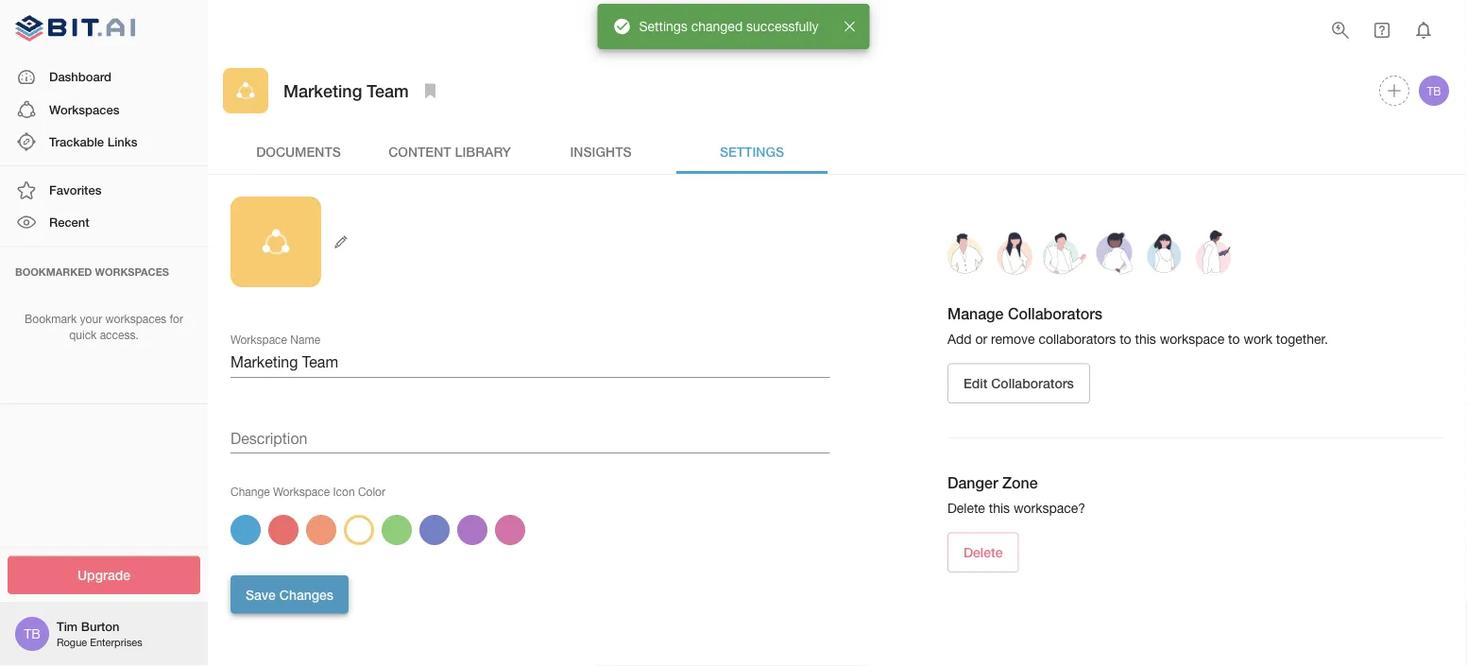 Task type: describe. For each thing, give the bounding box(es) containing it.
rogue
[[57, 636, 87, 649]]

zone
[[1003, 474, 1038, 492]]

content
[[389, 143, 451, 159]]

bookmark your workspaces for quick access.
[[25, 312, 183, 341]]

marketing team
[[283, 80, 409, 101]]

trackable links
[[49, 134, 137, 149]]

or
[[976, 331, 988, 347]]

delete inside danger zone delete this workspace?
[[948, 500, 985, 516]]

changed
[[691, 19, 743, 34]]

settings changed successfully alert
[[598, 4, 870, 49]]

edit collaborators
[[964, 376, 1074, 391]]

color
[[358, 485, 386, 498]]

settings for settings
[[720, 143, 784, 159]]

edit collaborators button
[[948, 363, 1090, 404]]

workspace
[[1160, 331, 1225, 347]]

upgrade
[[77, 567, 130, 583]]

workspaces
[[49, 102, 119, 117]]

dashboard
[[49, 70, 112, 84]]

team
[[367, 80, 409, 101]]

favorites
[[49, 183, 101, 197]]

workspace name
[[231, 333, 320, 346]]

settings link
[[677, 129, 828, 174]]

favorites button
[[0, 174, 208, 206]]

access.
[[100, 328, 139, 341]]

Workspace Description text field
[[231, 423, 830, 454]]

trackable links button
[[0, 126, 208, 158]]

enterprises
[[90, 636, 142, 649]]

icon
[[333, 485, 355, 498]]

work
[[1244, 331, 1273, 347]]

this inside danger zone delete this workspace?
[[989, 500, 1010, 516]]

tb inside button
[[1427, 84, 1442, 97]]

documents
[[256, 143, 341, 159]]

delete button
[[948, 533, 1019, 573]]

together.
[[1277, 331, 1329, 347]]

bookmarked workspaces
[[15, 266, 169, 278]]

manage collaborators add or remove collaborators to this workspace to work together.
[[948, 305, 1329, 347]]

tab list containing documents
[[223, 129, 1452, 174]]

this inside manage collaborators add or remove collaborators to this workspace to work together.
[[1135, 331, 1157, 347]]

for
[[170, 312, 183, 326]]

danger
[[948, 474, 998, 492]]

bookmark
[[25, 312, 77, 326]]



Task type: locate. For each thing, give the bounding box(es) containing it.
tab list
[[223, 129, 1452, 174]]

remove
[[991, 331, 1035, 347]]

0 vertical spatial this
[[1135, 331, 1157, 347]]

0 vertical spatial tb
[[1427, 84, 1442, 97]]

collaborators
[[1008, 305, 1103, 323], [992, 376, 1074, 391]]

1 vertical spatial workspace
[[273, 485, 330, 498]]

2 to from the left
[[1229, 331, 1240, 347]]

1 horizontal spatial to
[[1229, 331, 1240, 347]]

1 vertical spatial delete
[[964, 545, 1003, 561]]

0 vertical spatial collaborators
[[1008, 305, 1103, 323]]

workspace
[[231, 333, 287, 346], [273, 485, 330, 498]]

0 horizontal spatial tb
[[24, 626, 40, 642]]

your
[[80, 312, 102, 326]]

tim
[[57, 619, 78, 634]]

change workspace icon color
[[231, 485, 386, 498]]

recent button
[[0, 206, 208, 239]]

burton
[[81, 619, 120, 634]]

1 vertical spatial tb
[[24, 626, 40, 642]]

links
[[107, 134, 137, 149]]

workspaces button
[[0, 93, 208, 126]]

Workspace Name text field
[[231, 348, 830, 378]]

0 horizontal spatial to
[[1120, 331, 1132, 347]]

quick
[[69, 328, 97, 341]]

0 vertical spatial settings
[[639, 19, 688, 34]]

workspace?
[[1014, 500, 1086, 516]]

insights link
[[525, 129, 677, 174]]

this
[[1135, 331, 1157, 347], [989, 500, 1010, 516]]

collaborators inside manage collaborators add or remove collaborators to this workspace to work together.
[[1008, 305, 1103, 323]]

0 horizontal spatial this
[[989, 500, 1010, 516]]

tb button
[[1417, 73, 1452, 109]]

1 horizontal spatial settings
[[720, 143, 784, 159]]

manage
[[948, 305, 1004, 323]]

collaborators
[[1039, 331, 1116, 347]]

workspaces
[[105, 312, 166, 326]]

1 horizontal spatial tb
[[1427, 84, 1442, 97]]

content library link
[[374, 129, 525, 174]]

name
[[290, 333, 320, 346]]

dashboard button
[[0, 61, 208, 93]]

to left work
[[1229, 331, 1240, 347]]

0 vertical spatial workspace
[[231, 333, 287, 346]]

workspace left 'icon'
[[273, 485, 330, 498]]

settings
[[639, 19, 688, 34], [720, 143, 784, 159]]

settings inside alert
[[639, 19, 688, 34]]

1 to from the left
[[1120, 331, 1132, 347]]

change
[[231, 485, 270, 498]]

to
[[1120, 331, 1132, 347], [1229, 331, 1240, 347]]

danger zone delete this workspace?
[[948, 474, 1086, 516]]

recent
[[49, 215, 89, 230]]

collaborators for manage
[[1008, 305, 1103, 323]]

workspaces
[[95, 266, 169, 278]]

documents link
[[223, 129, 374, 174]]

save
[[246, 587, 276, 602]]

workspace left name
[[231, 333, 287, 346]]

collaborators inside button
[[992, 376, 1074, 391]]

content library
[[389, 143, 511, 159]]

1 horizontal spatial this
[[1135, 331, 1157, 347]]

1 vertical spatial collaborators
[[992, 376, 1074, 391]]

collaborators for edit
[[992, 376, 1074, 391]]

trackable
[[49, 134, 104, 149]]

settings for settings changed successfully
[[639, 19, 688, 34]]

1 vertical spatial settings
[[720, 143, 784, 159]]

delete down danger zone delete this workspace?
[[964, 545, 1003, 561]]

collaborators up collaborators on the right
[[1008, 305, 1103, 323]]

insights
[[570, 143, 632, 159]]

changes
[[280, 587, 334, 602]]

tb
[[1427, 84, 1442, 97], [24, 626, 40, 642]]

save changes button
[[231, 575, 349, 614]]

delete
[[948, 500, 985, 516], [964, 545, 1003, 561]]

bookmarked
[[15, 266, 92, 278]]

upgrade button
[[8, 556, 200, 594]]

marketing
[[283, 80, 362, 101]]

add
[[948, 331, 972, 347]]

collaborators down remove
[[992, 376, 1074, 391]]

settings changed successfully
[[639, 19, 819, 34]]

this left 'workspace'
[[1135, 331, 1157, 347]]

this down zone
[[989, 500, 1010, 516]]

bookmark image
[[419, 79, 442, 102]]

settings inside tab list
[[720, 143, 784, 159]]

library
[[455, 143, 511, 159]]

0 vertical spatial delete
[[948, 500, 985, 516]]

save changes
[[246, 587, 334, 602]]

successfully
[[747, 19, 819, 34]]

delete inside button
[[964, 545, 1003, 561]]

to right collaborators on the right
[[1120, 331, 1132, 347]]

0 horizontal spatial settings
[[639, 19, 688, 34]]

tim burton rogue enterprises
[[57, 619, 142, 649]]

1 vertical spatial this
[[989, 500, 1010, 516]]

edit
[[964, 376, 988, 391]]

delete down danger
[[948, 500, 985, 516]]



Task type: vqa. For each thing, say whether or not it's contained in the screenshot.
MARKETING TEAM
yes



